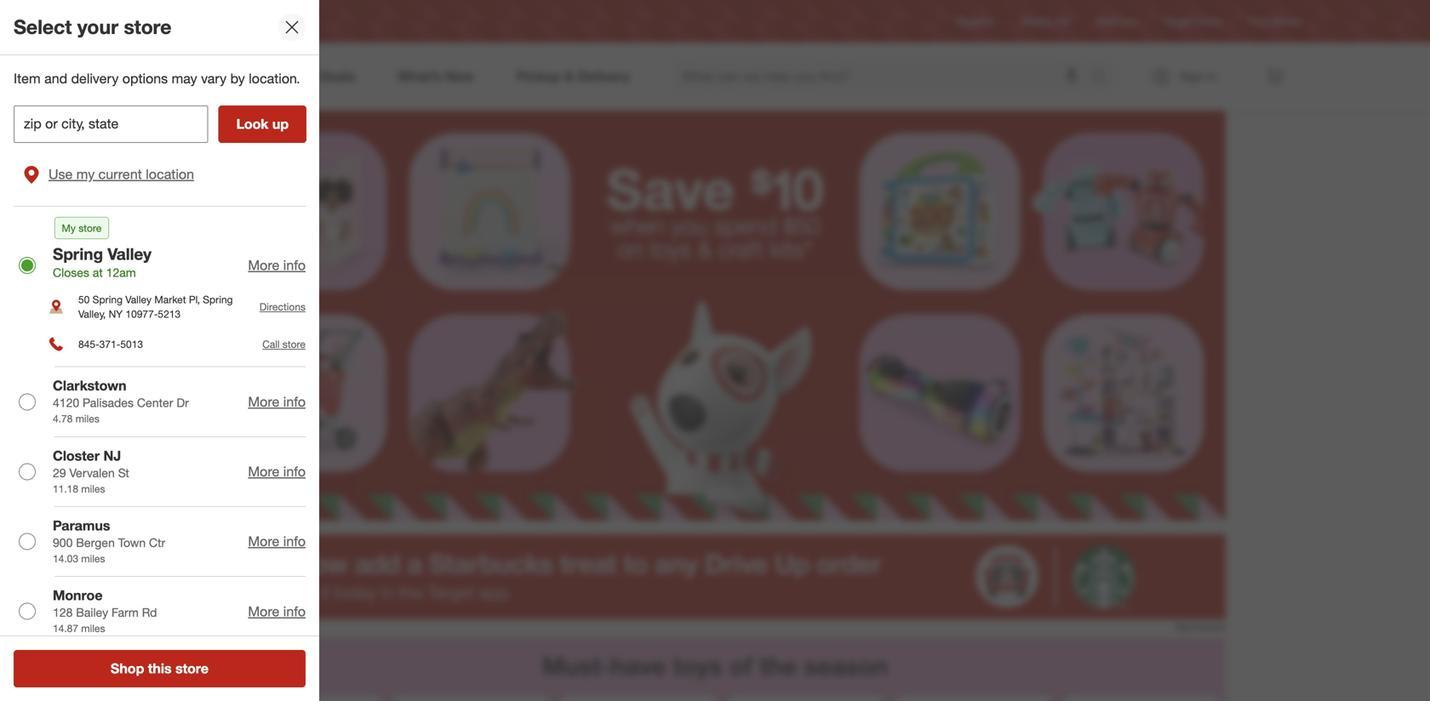 Task type: vqa. For each thing, say whether or not it's contained in the screenshot.
St
yes



Task type: describe. For each thing, give the bounding box(es) containing it.
miles for 128
[[81, 622, 105, 635]]

target
[[1165, 15, 1193, 28]]

store inside 'button'
[[175, 661, 209, 677]]

900
[[53, 536, 73, 550]]

29
[[53, 466, 66, 480]]

look up
[[236, 116, 289, 132]]

monroe 128 bailey farm rd 14.87 miles
[[53, 588, 157, 635]]

look
[[236, 116, 269, 132]]

my
[[76, 166, 95, 182]]

of
[[729, 651, 753, 682]]

paramus 900 bergen town ctr 14.03 miles
[[53, 518, 165, 565]]

paramus
[[53, 518, 110, 534]]

search button
[[1084, 58, 1125, 99]]

current
[[98, 166, 142, 182]]

store right your
[[124, 15, 172, 39]]

spring inside dropdown button
[[248, 15, 278, 28]]

spring up ny
[[93, 293, 123, 306]]

shop this store
[[111, 661, 209, 677]]

$50
[[783, 212, 820, 240]]

valley,
[[78, 308, 106, 321]]

find
[[1249, 15, 1269, 28]]

valley for spring valley closes at 12am
[[108, 244, 152, 264]]

clarkstown
[[53, 378, 127, 394]]

bergen
[[76, 536, 115, 550]]

save $10
[[606, 155, 824, 223]]

sponsored
[[1176, 621, 1226, 633]]

redcard link
[[1097, 14, 1137, 29]]

when
[[610, 212, 665, 240]]

redcard
[[1097, 15, 1137, 28]]

save
[[606, 155, 735, 223]]

vervalen
[[69, 466, 115, 480]]

5213
[[158, 308, 181, 321]]

find stores
[[1249, 15, 1301, 28]]

more for closter nj
[[248, 464, 280, 480]]

14.03
[[53, 553, 78, 565]]

registry link
[[956, 14, 994, 29]]

5013
[[120, 338, 143, 351]]

50 spring valley market pl, spring valley, ny 10977-5213
[[78, 293, 233, 321]]

14.87
[[53, 622, 78, 635]]

your
[[77, 15, 118, 39]]

use
[[49, 166, 73, 182]]

craft
[[718, 235, 764, 263]]

4.78
[[53, 413, 73, 425]]

the
[[759, 651, 797, 682]]

carousel region
[[204, 638, 1226, 702]]

none text field inside the select your store dialog
[[14, 105, 208, 143]]

may
[[172, 70, 197, 87]]

call
[[262, 338, 280, 351]]

more info link for paramus
[[248, 533, 306, 550]]

my store
[[62, 222, 102, 234]]

item
[[14, 70, 41, 87]]

info for paramus
[[283, 533, 306, 550]]

weekly ad link
[[1021, 14, 1069, 29]]

farm
[[112, 605, 139, 620]]

more info link for monroe
[[248, 603, 306, 620]]

miles for 900
[[81, 553, 105, 565]]

call store link
[[262, 338, 306, 351]]

more for spring valley
[[248, 257, 280, 274]]

options
[[122, 70, 168, 87]]

bailey
[[76, 605, 108, 620]]

select
[[14, 15, 72, 39]]

use my current location link
[[14, 153, 306, 196]]

item and delivery options may vary by location.
[[14, 70, 300, 87]]

rd
[[142, 605, 157, 620]]

call store
[[262, 338, 306, 351]]

more info for spring valley
[[248, 257, 306, 274]]

use my current location
[[49, 166, 194, 182]]

this
[[148, 661, 172, 677]]

monroe
[[53, 588, 103, 604]]

371-
[[99, 338, 120, 351]]

closter nj 29 vervalen st 11.18 miles
[[53, 448, 129, 495]]

closes
[[53, 265, 89, 280]]

at
[[93, 265, 103, 280]]

directions link
[[260, 301, 306, 313]]

12am
[[106, 265, 136, 280]]

toys inside the "carousel" "region"
[[673, 651, 722, 682]]

more for clarkstown
[[248, 394, 280, 410]]

spring valley closes at 12am
[[53, 244, 152, 280]]

on
[[618, 235, 643, 263]]

by
[[230, 70, 245, 87]]

ad
[[1057, 15, 1069, 28]]



Task type: locate. For each thing, give the bounding box(es) containing it.
store right call
[[283, 338, 306, 351]]

miles for nj
[[81, 483, 105, 495]]

spring up location.
[[248, 15, 278, 28]]

valley up 12am
[[108, 244, 152, 264]]

stores
[[1272, 15, 1301, 28]]

you
[[671, 212, 707, 240]]

spring right pl,
[[203, 293, 233, 306]]

delivery
[[71, 70, 119, 87]]

find stores link
[[1249, 14, 1301, 29]]

5 more info link from the top
[[248, 603, 306, 620]]

&
[[698, 235, 712, 263]]

valley up location.
[[281, 15, 307, 28]]

center
[[137, 396, 173, 411]]

store
[[124, 15, 172, 39], [79, 222, 102, 234], [283, 338, 306, 351], [175, 661, 209, 677]]

more for paramus
[[248, 533, 280, 550]]

info
[[283, 257, 306, 274], [283, 394, 306, 410], [283, 464, 306, 480], [283, 533, 306, 550], [283, 603, 306, 620]]

nj
[[103, 448, 121, 464]]

target circle link
[[1165, 14, 1222, 29]]

miles inside closter nj 29 vervalen st 11.18 miles
[[81, 483, 105, 495]]

store right the my
[[79, 222, 102, 234]]

miles inside paramus 900 bergen town ctr 14.03 miles
[[81, 553, 105, 565]]

select your store dialog
[[0, 0, 319, 702]]

valley up 10977-
[[125, 293, 152, 306]]

miles down "bailey"
[[81, 622, 105, 635]]

0 vertical spatial toys
[[650, 235, 691, 263]]

info for clarkstown
[[283, 394, 306, 410]]

None text field
[[14, 105, 208, 143]]

2 more info link from the top
[[248, 394, 306, 410]]

1 vertical spatial valley
[[108, 244, 152, 264]]

spring valley button
[[217, 6, 318, 37]]

market
[[154, 293, 186, 306]]

toys left of at bottom right
[[673, 651, 722, 682]]

None radio
[[19, 257, 36, 274], [19, 464, 36, 481], [19, 257, 36, 274], [19, 464, 36, 481]]

shop this store button
[[14, 650, 306, 688]]

palisades
[[83, 396, 134, 411]]

more info for paramus
[[248, 533, 306, 550]]

845-371-5013
[[78, 338, 143, 351]]

miles inside clarkstown 4120 palisades center dr 4.78 miles
[[76, 413, 99, 425]]

1 more from the top
[[248, 257, 280, 274]]

$10
[[751, 155, 824, 223]]

miles
[[76, 413, 99, 425], [81, 483, 105, 495], [81, 553, 105, 565], [81, 622, 105, 635]]

must-have toys of the season
[[542, 651, 888, 682]]

10977-
[[125, 308, 158, 321]]

more info link for spring valley
[[248, 257, 306, 274]]

must-
[[542, 651, 611, 682]]

4 info from the top
[[283, 533, 306, 550]]

1 more info from the top
[[248, 257, 306, 274]]

miles for 4120
[[76, 413, 99, 425]]

3 more info from the top
[[248, 464, 306, 480]]

5 more from the top
[[248, 603, 280, 620]]

miles down bergen at the bottom of page
[[81, 553, 105, 565]]

1 more info link from the top
[[248, 257, 306, 274]]

more
[[248, 257, 280, 274], [248, 394, 280, 410], [248, 464, 280, 480], [248, 533, 280, 550], [248, 603, 280, 620]]

search
[[1084, 70, 1125, 86]]

0 vertical spatial valley
[[281, 15, 307, 28]]

toys left &
[[650, 235, 691, 263]]

valley inside dropdown button
[[281, 15, 307, 28]]

valley inside spring valley closes at 12am
[[108, 244, 152, 264]]

50
[[78, 293, 90, 306]]

3 info from the top
[[283, 464, 306, 480]]

valley for spring valley
[[281, 15, 307, 28]]

4120
[[53, 396, 79, 411]]

toys
[[650, 235, 691, 263], [673, 651, 722, 682]]

location.
[[249, 70, 300, 87]]

miles down 'vervalen'
[[81, 483, 105, 495]]

ctr
[[149, 536, 165, 550]]

dr
[[176, 396, 189, 411]]

up
[[272, 116, 289, 132]]

4 more info link from the top
[[248, 533, 306, 550]]

more info for closter nj
[[248, 464, 306, 480]]

and
[[44, 70, 67, 87]]

4 more info from the top
[[248, 533, 306, 550]]

1 info from the top
[[283, 257, 306, 274]]

2 more from the top
[[248, 394, 280, 410]]

spend
[[714, 212, 777, 240]]

128
[[53, 605, 73, 620]]

town
[[118, 536, 146, 550]]

circle
[[1195, 15, 1222, 28]]

miles right 4.78
[[76, 413, 99, 425]]

more info for monroe
[[248, 603, 306, 620]]

3 more info link from the top
[[248, 464, 306, 480]]

advertisement region
[[204, 535, 1226, 620]]

toys inside "when you spend $50 on toys & craft kits*"
[[650, 235, 691, 263]]

1 vertical spatial toys
[[673, 651, 722, 682]]

What can we help you find? suggestions appear below search field
[[672, 58, 1096, 95]]

spring up closes
[[53, 244, 103, 264]]

my
[[62, 222, 76, 234]]

location
[[146, 166, 194, 182]]

5 more info from the top
[[248, 603, 306, 620]]

3 more from the top
[[248, 464, 280, 480]]

select your store
[[14, 15, 172, 39]]

info for closter nj
[[283, 464, 306, 480]]

11.18
[[53, 483, 78, 495]]

when you spend $50 on toys & craft kits*
[[610, 212, 820, 263]]

5 info from the top
[[283, 603, 306, 620]]

2 vertical spatial valley
[[125, 293, 152, 306]]

closter
[[53, 448, 100, 464]]

more info link
[[248, 257, 306, 274], [248, 394, 306, 410], [248, 464, 306, 480], [248, 533, 306, 550], [248, 603, 306, 620]]

more info link for clarkstown
[[248, 394, 306, 410]]

more info link for closter nj
[[248, 464, 306, 480]]

valley inside 50 spring valley market pl, spring valley, ny 10977-5213
[[125, 293, 152, 306]]

directions
[[260, 301, 306, 313]]

spring inside spring valley closes at 12am
[[53, 244, 103, 264]]

st
[[118, 466, 129, 480]]

spring
[[248, 15, 278, 28], [53, 244, 103, 264], [93, 293, 123, 306], [203, 293, 233, 306]]

pl,
[[189, 293, 200, 306]]

None radio
[[19, 394, 36, 411], [19, 533, 36, 550], [19, 603, 36, 620], [19, 394, 36, 411], [19, 533, 36, 550], [19, 603, 36, 620]]

look up button
[[219, 105, 307, 143]]

miles inside monroe 128 bailey farm rd 14.87 miles
[[81, 622, 105, 635]]

more info
[[248, 257, 306, 274], [248, 394, 306, 410], [248, 464, 306, 480], [248, 533, 306, 550], [248, 603, 306, 620]]

store right 'this'
[[175, 661, 209, 677]]

shop
[[111, 661, 144, 677]]

845-
[[78, 338, 99, 351]]

info for monroe
[[283, 603, 306, 620]]

more info for clarkstown
[[248, 394, 306, 410]]

vary
[[201, 70, 227, 87]]

info for spring valley
[[283, 257, 306, 274]]

4 more from the top
[[248, 533, 280, 550]]

weekly ad
[[1021, 15, 1069, 28]]

registry
[[956, 15, 994, 28]]

2 info from the top
[[283, 394, 306, 410]]

ny
[[109, 308, 123, 321]]

kits*
[[770, 235, 812, 263]]

have
[[611, 651, 666, 682]]

2 more info from the top
[[248, 394, 306, 410]]

weekly
[[1021, 15, 1054, 28]]

target circle
[[1165, 15, 1222, 28]]

clarkstown 4120 palisades center dr 4.78 miles
[[53, 378, 189, 425]]

more for monroe
[[248, 603, 280, 620]]

valley
[[281, 15, 307, 28], [108, 244, 152, 264], [125, 293, 152, 306]]

spring valley
[[248, 15, 307, 28]]



